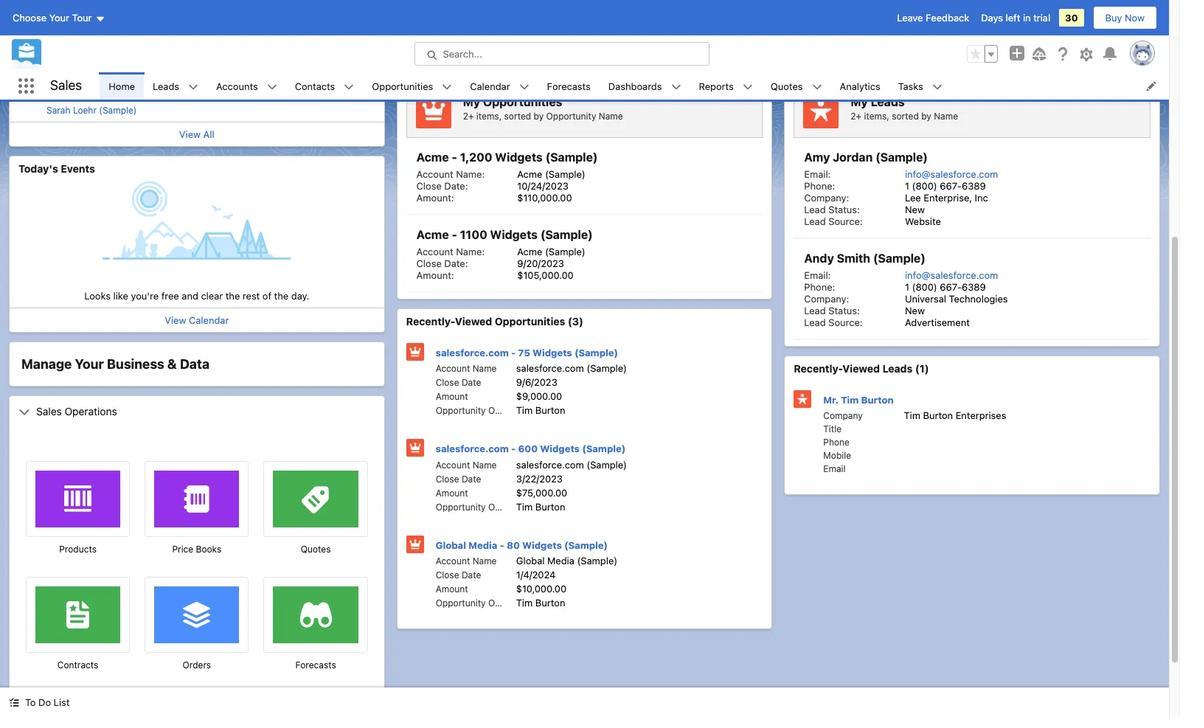 Task type: describe. For each thing, give the bounding box(es) containing it.
sorted for opportunities
[[504, 110, 531, 122]]

leads list item
[[144, 72, 207, 100]]

buy
[[1106, 12, 1123, 24]]

lee
[[905, 192, 921, 204]]

1 for amy jordan (sample)
[[905, 180, 910, 192]]

tim burton enterprises
[[904, 410, 1007, 421]]

tim down (1)
[[904, 410, 921, 421]]

amount for salesforce.com - 600 widgets (sample)
[[436, 487, 468, 498]]

- for 1,200
[[452, 151, 457, 164]]

global for global media - 80 widgets (sample)
[[436, 539, 466, 551]]

title phone mobile email
[[824, 424, 852, 474]]

at for 3rd view report link from the left
[[1078, 28, 1087, 39]]

account name for global media - 80 widgets (sample)
[[436, 556, 497, 567]]

email: for andy
[[805, 269, 831, 281]]

operations
[[65, 405, 117, 418]]

view for third view report link from right
[[18, 25, 40, 37]]

report for third view report link from right
[[43, 25, 73, 37]]

account name: for 1100
[[417, 246, 485, 258]]

tasks list item
[[890, 72, 952, 100]]

account for salesforce.com - 600 widgets (sample)
[[436, 459, 470, 470]]

feedback
[[926, 12, 970, 24]]

1 view report link from the left
[[18, 25, 73, 37]]

loehr
[[73, 104, 97, 115]]

today's
[[18, 59, 58, 71]]

recently-viewed leads (1)
[[794, 362, 929, 375]]

text default image for contacts
[[344, 82, 354, 92]]

name for salesforce.com - 600 widgets (sample)
[[473, 459, 497, 470]]

leave
[[897, 12, 923, 24]]

home
[[109, 80, 135, 92]]

text default image for calendar
[[519, 82, 529, 92]]

owner for $9,000.00
[[488, 405, 516, 416]]

source: for jordan
[[829, 215, 863, 227]]

accounts
[[216, 80, 258, 92]]

10/24/2023
[[517, 180, 569, 192]]

account for global media - 80 widgets (sample)
[[436, 556, 470, 567]]

opportunities up salesforce.com - 75 widgets (sample) at the top of page
[[495, 315, 566, 328]]

inc
[[975, 192, 989, 204]]

sync
[[51, 90, 73, 101]]

burton for salesforce.com - 600 widgets (sample)
[[536, 501, 566, 512]]

burton for salesforce.com - 75 widgets (sample)
[[536, 404, 566, 416]]

tim up company
[[841, 394, 859, 405]]

view calendar
[[165, 314, 229, 326]]

products button
[[26, 543, 130, 556]]

acme left 1,200
[[417, 151, 449, 164]]

today
[[342, 90, 366, 101]]

3 view report from the left
[[794, 25, 848, 37]]

0 horizontal spatial as of yesterday at 12:​27 pm
[[253, 25, 369, 36]]

manage
[[21, 356, 72, 372]]

1 horizontal spatial 12:​27
[[701, 28, 724, 39]]

2 view report link from the left
[[406, 25, 460, 42]]

advertisement
[[905, 317, 970, 328]]

price
[[172, 544, 193, 555]]

text default image inside reports list item
[[743, 82, 753, 92]]

contacts list item
[[286, 72, 363, 100]]

analytics link
[[831, 72, 890, 100]]

technologies
[[949, 293, 1008, 305]]

website
[[905, 215, 941, 227]]

sarah loehr (sample) link
[[46, 104, 137, 116]]

burton down recently-viewed leads (1)
[[862, 394, 894, 405]]

2 vertical spatial leads
[[883, 362, 913, 375]]

80
[[507, 539, 520, 551]]

leave feedback
[[897, 12, 970, 24]]

2 view report from the left
[[406, 25, 460, 37]]

orders
[[183, 660, 211, 671]]

burton for global media - 80 widgets (sample)
[[536, 597, 566, 609]]

recently- for recently-viewed opportunities (3)
[[406, 315, 455, 328]]

account name for salesforce.com - 600 widgets (sample)
[[436, 459, 497, 470]]

opportunities link
[[363, 72, 442, 100]]

global media - 80 widgets (sample)
[[436, 539, 608, 551]]

close for acme - 1100 widgets (sample)
[[417, 258, 442, 269]]

sorted for leads
[[892, 110, 919, 122]]

by for leads
[[922, 110, 932, 122]]

in
[[1023, 12, 1031, 24]]

items, for leads
[[864, 110, 890, 122]]

lead status: for amy
[[805, 204, 860, 215]]

enterprise,
[[924, 192, 973, 204]]

close date: for 1,200
[[417, 180, 468, 192]]

close date: for 1100
[[417, 258, 468, 269]]

your for manage
[[75, 356, 104, 372]]

view for second view report link from the left
[[406, 25, 428, 37]]

sales operations button
[[10, 396, 384, 427]]

2 lead from the top
[[805, 215, 826, 227]]

to do list button
[[0, 688, 79, 717]]

info@salesforce.com link for andy smith (sample)
[[905, 269, 999, 281]]

price books button
[[145, 543, 249, 556]]

$105,000.00
[[517, 269, 574, 281]]

- for 75
[[511, 346, 516, 358]]

status: for jordan
[[829, 204, 860, 215]]

date for global media - 80 widgets (sample)
[[462, 570, 481, 581]]

calendar inside "link"
[[470, 80, 510, 92]]

667- for amy jordan (sample)
[[940, 180, 962, 192]]

contacts link
[[286, 72, 344, 100]]

close for acme - 1,200 widgets (sample)
[[417, 180, 442, 192]]

standard product2 image
[[55, 471, 100, 522]]

sales for sales
[[50, 78, 82, 93]]

clear
[[201, 290, 223, 302]]

9/6/2023
[[516, 376, 558, 388]]

company
[[824, 410, 863, 421]]

standard quote image
[[293, 471, 338, 522]]

smith
[[837, 252, 871, 265]]

price books
[[172, 544, 221, 555]]

standard contract image
[[55, 587, 100, 638]]

9/20/2023
[[517, 258, 564, 269]]

&
[[167, 356, 177, 372]]

text default image down now
[[1134, 29, 1144, 39]]

name for salesforce.com - 75 widgets (sample)
[[473, 363, 497, 374]]

widgets for 600
[[540, 443, 580, 455]]

1 view report from the left
[[18, 25, 73, 37]]

free
[[161, 290, 179, 302]]

text default image for tasks
[[933, 82, 943, 92]]

owner for $75,000.00
[[488, 501, 516, 512]]

owner for $10,000.00
[[488, 598, 516, 609]]

widgets for 75
[[533, 346, 572, 358]]

and
[[182, 290, 198, 302]]

report for 3rd view report link from the left
[[818, 25, 848, 37]]

0 horizontal spatial 12:​27
[[331, 25, 354, 36]]

1 (800) 667-6389 for amy jordan (sample)
[[905, 180, 986, 192]]

account name for salesforce.com - 75 widgets (sample)
[[436, 363, 497, 374]]

data
[[180, 356, 210, 372]]

enterprises
[[956, 410, 1007, 421]]

3/22/2023
[[516, 473, 563, 484]]

quotes inside button
[[301, 544, 331, 555]]

0 horizontal spatial at
[[320, 25, 329, 36]]

my leads 2+ items, sorted by name
[[851, 95, 959, 122]]

acme up $110,000.00
[[517, 168, 543, 180]]

75
[[518, 346, 530, 358]]

lead source: for amy
[[805, 215, 863, 227]]

list
[[54, 697, 70, 708]]

1/4/2024
[[516, 569, 556, 581]]

close for global media - 80 widgets (sample)
[[436, 570, 459, 581]]

acme left 1100
[[417, 228, 449, 241]]

forecasts button
[[264, 659, 368, 672]]

$110,000.00
[[517, 192, 572, 204]]

text default image for accounts
[[267, 82, 277, 92]]

sales operations
[[36, 405, 117, 418]]

30
[[1066, 12, 1078, 24]]

view all link
[[179, 128, 215, 140]]

salesforce.com up 3/22/2023 on the left bottom
[[516, 459, 584, 470]]

acme - 1100 widgets (sample)
[[417, 228, 593, 241]]

pm for 3rd view report link from the left
[[1114, 28, 1127, 39]]

opportunity for salesforce.com - 75 widgets (sample)
[[436, 405, 486, 416]]

of down in
[[1024, 28, 1032, 39]]

at for second view report link from the left
[[691, 28, 699, 39]]

to
[[25, 697, 36, 708]]

name inside 'my leads 2+ items, sorted by name'
[[934, 110, 959, 122]]

salesforce.com down recently-viewed opportunities (3)
[[436, 346, 509, 358]]

report for second view report link from the left
[[430, 25, 460, 37]]

forecasts inside button
[[295, 660, 336, 671]]

salesforce.com - 600 widgets (sample)
[[436, 443, 626, 455]]

text default image up reports list item
[[746, 29, 757, 39]]

info@salesforce.com for amy jordan (sample)
[[905, 168, 999, 180]]

$10,000.00
[[516, 583, 567, 595]]

600
[[518, 443, 538, 455]]

tour
[[72, 12, 92, 24]]

buy now button
[[1093, 6, 1158, 30]]

2+ for my opportunities
[[463, 110, 474, 122]]

phone: for amy
[[805, 180, 836, 192]]

view left all
[[179, 128, 201, 140]]

name: for 1100
[[456, 246, 485, 258]]

2 horizontal spatial yesterday
[[1035, 28, 1076, 39]]

lead source: for andy
[[805, 317, 863, 328]]

1 vertical spatial calendar
[[189, 314, 229, 326]]

global for global media (sample)
[[516, 555, 545, 567]]

like
[[113, 290, 128, 302]]

quotes link
[[762, 72, 812, 100]]

1,200
[[460, 151, 492, 164]]

buy now
[[1106, 12, 1145, 24]]

my inside my opportunities link
[[406, 65, 422, 77]]

$75,000.00
[[516, 487, 568, 498]]

now
[[1125, 12, 1145, 24]]

opportunity owner tim burton for $10,000.00
[[436, 597, 566, 609]]

email: for amy
[[805, 168, 831, 180]]

tim for global media - 80 widgets (sample)
[[516, 597, 533, 609]]

2 the from the left
[[274, 290, 289, 302]]

new for andy smith (sample)
[[905, 305, 925, 317]]

salesforce.com (sample) for 9/6/2023
[[516, 362, 627, 374]]

(800) for andy smith (sample)
[[912, 281, 938, 293]]

recently- for recently-viewed leads (1)
[[794, 362, 843, 375]]

salesforce.com - 75 widgets (sample)
[[436, 346, 618, 358]]

date for salesforce.com - 600 widgets (sample)
[[462, 473, 481, 484]]

3 lead from the top
[[805, 305, 826, 317]]

andy smith (sample)
[[805, 252, 926, 265]]

view all
[[179, 128, 215, 140]]

acme up $105,000.00
[[517, 246, 543, 258]]

name inside my opportunities 2+ items, sorted by opportunity name
[[599, 110, 623, 122]]

universal
[[905, 293, 947, 305]]

opportunity for global media - 80 widgets (sample)
[[436, 598, 486, 609]]

burton left enterprises
[[923, 410, 953, 421]]

sync up (sample)
[[51, 90, 131, 101]]

dashboards list item
[[600, 72, 690, 100]]

- for 1100
[[452, 228, 457, 241]]



Task type: locate. For each thing, give the bounding box(es) containing it.
quotes down "standard quote" image
[[301, 544, 331, 555]]

text default image inside the opportunities list item
[[442, 82, 453, 92]]

- left 1100
[[452, 228, 457, 241]]

widgets up 9/20/2023
[[490, 228, 538, 241]]

media left 80
[[469, 539, 498, 551]]

burton down $9,000.00
[[536, 404, 566, 416]]

3 owner from the top
[[488, 598, 516, 609]]

1 horizontal spatial as of yesterday at 12:​27 pm
[[623, 28, 740, 39]]

viewed for opportunities
[[455, 315, 492, 328]]

tim for salesforce.com - 75 widgets (sample)
[[516, 404, 533, 416]]

text default image inside sales operations dropdown button
[[18, 407, 30, 419]]

1 lead status: from the top
[[805, 204, 860, 215]]

1 vertical spatial owner
[[488, 501, 516, 512]]

date
[[462, 377, 481, 388], [462, 473, 481, 484], [462, 570, 481, 581]]

the
[[226, 290, 240, 302], [274, 290, 289, 302]]

opportunity owner tim burton for $75,000.00
[[436, 501, 566, 512]]

2 horizontal spatial pm
[[1114, 28, 1127, 39]]

1 lead from the top
[[805, 204, 826, 215]]

accounts list item
[[207, 72, 286, 100]]

0 vertical spatial email:
[[805, 168, 831, 180]]

0 vertical spatial info@salesforce.com
[[905, 168, 999, 180]]

group
[[967, 45, 998, 63]]

account name
[[436, 363, 497, 374], [436, 459, 497, 470], [436, 556, 497, 567]]

tim down $9,000.00
[[516, 404, 533, 416]]

6389 for andy smith (sample)
[[962, 281, 986, 293]]

2 opportunity owner tim burton from the top
[[436, 501, 566, 512]]

my inside 'my leads 2+ items, sorted by name'
[[851, 95, 868, 108]]

sarah loehr (sample)
[[46, 104, 137, 115]]

0 vertical spatial date
[[462, 377, 481, 388]]

1 info@salesforce.com from the top
[[905, 168, 999, 180]]

opportunity owner tim burton for $9,000.00
[[436, 404, 566, 416]]

recently-viewed opportunities (3)
[[406, 315, 584, 328]]

2 name: from the top
[[456, 246, 485, 258]]

universal technologies
[[905, 293, 1008, 305]]

my for acme - 1,200 widgets (sample)
[[463, 95, 480, 108]]

close date for global media - 80 widgets (sample)
[[436, 570, 481, 581]]

2 1 (800) 667-6389 from the top
[[905, 281, 986, 293]]

company: for amy
[[805, 192, 850, 204]]

today's tasks
[[18, 59, 89, 71]]

0 vertical spatial info@salesforce.com link
[[905, 168, 999, 180]]

name down tasks list item in the top of the page
[[934, 110, 959, 122]]

0 vertical spatial 1
[[905, 180, 910, 192]]

do
[[38, 697, 51, 708]]

0 vertical spatial lead source:
[[805, 215, 863, 227]]

forecasts
[[547, 80, 591, 92], [295, 660, 336, 671]]

sorted down calendar list item
[[504, 110, 531, 122]]

salesforce.com (sample) up '9/6/2023' at the bottom of the page
[[516, 362, 627, 374]]

books
[[196, 544, 221, 555]]

your inside choose your tour popup button
[[49, 12, 69, 24]]

name down global media - 80 widgets (sample)
[[473, 556, 497, 567]]

1 opportunity owner tim burton from the top
[[436, 404, 566, 416]]

0 vertical spatial 6389
[[962, 180, 986, 192]]

opportunities inside list item
[[372, 80, 433, 92]]

viewed up salesforce.com - 75 widgets (sample) at the top of page
[[455, 315, 492, 328]]

close date
[[436, 377, 481, 388], [436, 473, 481, 484], [436, 570, 481, 581]]

of up dashboards list item
[[636, 28, 645, 39]]

0 vertical spatial 667-
[[940, 180, 962, 192]]

pm up the today
[[356, 25, 369, 36]]

(800) up "website"
[[912, 180, 938, 192]]

3 report from the left
[[818, 25, 848, 37]]

1 up the advertisement
[[905, 281, 910, 293]]

0 vertical spatial calendar
[[470, 80, 510, 92]]

viewed for leads
[[843, 362, 880, 375]]

1 date: from the top
[[444, 180, 468, 192]]

info@salesforce.com
[[905, 168, 999, 180], [905, 269, 999, 281]]

1 sorted from the left
[[504, 110, 531, 122]]

of
[[266, 25, 274, 36], [636, 28, 645, 39], [1024, 28, 1032, 39], [263, 290, 272, 302]]

view down 'free' in the left top of the page
[[165, 314, 186, 326]]

sorted inside my opportunities 2+ items, sorted by opportunity name
[[504, 110, 531, 122]]

1 667- from the top
[[940, 180, 962, 192]]

2 phone: from the top
[[805, 281, 836, 293]]

1 lead source: from the top
[[805, 215, 863, 227]]

1 account name from the top
[[436, 363, 497, 374]]

opportunities up acme - 1,200 widgets (sample)
[[483, 95, 563, 108]]

view up quotes list item
[[794, 25, 816, 37]]

(800) for amy jordan (sample)
[[912, 180, 938, 192]]

salesforce.com up '9/6/2023' at the bottom of the page
[[516, 362, 584, 374]]

contracts
[[57, 660, 98, 671]]

1 by from the left
[[534, 110, 544, 122]]

2 items, from the left
[[864, 110, 890, 122]]

at up contacts list item
[[320, 25, 329, 36]]

info@salesforce.com up the universal technologies
[[905, 269, 999, 281]]

1 amount: from the top
[[417, 192, 454, 204]]

events
[[61, 162, 95, 175]]

by down forecasts link at the top of page
[[534, 110, 544, 122]]

2+
[[463, 110, 474, 122], [851, 110, 862, 122]]

0 horizontal spatial forecasts
[[295, 660, 336, 671]]

calendar down the search...
[[470, 80, 510, 92]]

2 new from the top
[[905, 305, 925, 317]]

1 horizontal spatial your
[[75, 356, 104, 372]]

choose your tour button
[[12, 6, 106, 30]]

1 vertical spatial amount
[[436, 487, 468, 498]]

1 close date: from the top
[[417, 180, 468, 192]]

1 horizontal spatial report
[[430, 25, 460, 37]]

3 view report link from the left
[[794, 25, 848, 42]]

2 lead status: from the top
[[805, 305, 860, 317]]

2 horizontal spatial view report
[[794, 25, 848, 37]]

pm down buy now
[[1114, 28, 1127, 39]]

tasks up up
[[60, 59, 89, 71]]

standard forecasting3 image
[[293, 587, 338, 638]]

list containing home
[[100, 72, 1170, 100]]

1 horizontal spatial view report link
[[406, 25, 460, 42]]

tim down $10,000.00
[[516, 597, 533, 609]]

calendar list item
[[461, 72, 538, 100]]

- for 600
[[511, 443, 516, 455]]

2+ down analytics
[[851, 110, 862, 122]]

the left rest
[[226, 290, 240, 302]]

2 vertical spatial close date
[[436, 570, 481, 581]]

by for opportunities
[[534, 110, 544, 122]]

0 vertical spatial phone:
[[805, 180, 836, 192]]

today's events
[[18, 162, 95, 175]]

company: down amy
[[805, 192, 850, 204]]

dashboards link
[[600, 72, 671, 100]]

lead status: for andy
[[805, 305, 860, 317]]

-
[[452, 151, 457, 164], [452, 228, 457, 241], [511, 346, 516, 358], [511, 443, 516, 455], [500, 539, 505, 551]]

0 horizontal spatial by
[[534, 110, 544, 122]]

1 phone: from the top
[[805, 180, 836, 192]]

text default image left to
[[9, 697, 19, 708]]

email:
[[805, 168, 831, 180], [805, 269, 831, 281]]

3 close date from the top
[[436, 570, 481, 581]]

0 vertical spatial company:
[[805, 192, 850, 204]]

text default image inside quotes list item
[[812, 82, 822, 92]]

account for salesforce.com - 75 widgets (sample)
[[436, 363, 470, 374]]

by inside my opportunities 2+ items, sorted by opportunity name
[[534, 110, 544, 122]]

contracts button
[[26, 659, 130, 672]]

1 (800) 667-6389 up the advertisement
[[905, 281, 986, 293]]

sales down today's tasks
[[50, 78, 82, 93]]

opportunities down the search...
[[424, 65, 495, 77]]

standard order image
[[174, 587, 219, 638]]

text default image inside dashboards list item
[[671, 82, 681, 92]]

date for salesforce.com - 75 widgets (sample)
[[462, 377, 481, 388]]

your for choose
[[49, 12, 69, 24]]

3 date from the top
[[462, 570, 481, 581]]

(800)
[[912, 180, 938, 192], [912, 281, 938, 293]]

tim for salesforce.com - 600 widgets (sample)
[[516, 501, 533, 512]]

search... button
[[414, 42, 709, 66]]

1 horizontal spatial quotes
[[771, 80, 803, 92]]

2 account name from the top
[[436, 459, 497, 470]]

view for 3rd view report link from the left
[[794, 25, 816, 37]]

today's
[[18, 162, 58, 175]]

acme (sample) up $110,000.00
[[517, 168, 586, 180]]

2 email: from the top
[[805, 269, 831, 281]]

forecasts inside list
[[547, 80, 591, 92]]

by down tasks list item in the top of the page
[[922, 110, 932, 122]]

my opportunities
[[406, 65, 495, 77]]

1 horizontal spatial items,
[[864, 110, 890, 122]]

info@salesforce.com link for amy jordan (sample)
[[905, 168, 999, 180]]

1 the from the left
[[226, 290, 240, 302]]

phone: down andy
[[805, 281, 836, 293]]

1 source: from the top
[[829, 215, 863, 227]]

info@salesforce.com for andy smith (sample)
[[905, 269, 999, 281]]

1 vertical spatial forecasts
[[295, 660, 336, 671]]

widgets
[[495, 151, 543, 164], [490, 228, 538, 241], [533, 346, 572, 358], [540, 443, 580, 455], [522, 539, 562, 551]]

0 vertical spatial date:
[[444, 180, 468, 192]]

acme - 1,200 widgets (sample)
[[417, 151, 598, 164]]

acme
[[417, 151, 449, 164], [517, 168, 543, 180], [417, 228, 449, 241], [517, 246, 543, 258]]

of right rest
[[263, 290, 272, 302]]

tasks up 'my leads 2+ items, sorted by name'
[[899, 80, 924, 92]]

name down dashboards
[[599, 110, 623, 122]]

2 horizontal spatial as
[[1011, 28, 1021, 39]]

quotes list item
[[762, 72, 831, 100]]

sales
[[50, 78, 82, 93], [36, 405, 62, 418]]

12:​27 up contacts list item
[[331, 25, 354, 36]]

dashboards
[[609, 80, 662, 92]]

trial
[[1034, 12, 1051, 24]]

as of yesterday at 12:​27 pm for 3rd view report link from the left
[[1011, 28, 1127, 39]]

viewed up mr. tim burton
[[843, 362, 880, 375]]

items, for opportunities
[[477, 110, 502, 122]]

1 horizontal spatial global
[[516, 555, 545, 567]]

2+ down calendar "link"
[[463, 110, 474, 122]]

1 vertical spatial name:
[[456, 246, 485, 258]]

2+ inside 'my leads 2+ items, sorted by name'
[[851, 110, 862, 122]]

3 opportunity owner tim burton from the top
[[436, 597, 566, 609]]

text default image inside to do list button
[[9, 697, 19, 708]]

2 date: from the top
[[444, 258, 468, 269]]

0 vertical spatial 1 (800) 667-6389
[[905, 180, 986, 192]]

1 amount from the top
[[436, 391, 468, 402]]

4 lead from the top
[[805, 317, 826, 328]]

owner down 80
[[488, 598, 516, 609]]

2 account name: from the top
[[417, 246, 485, 258]]

0 vertical spatial viewed
[[455, 315, 492, 328]]

amount for global media - 80 widgets (sample)
[[436, 584, 468, 595]]

sorted down the tasks link
[[892, 110, 919, 122]]

1 2+ from the left
[[463, 110, 474, 122]]

text default image left accounts
[[188, 82, 199, 92]]

the left the day.
[[274, 290, 289, 302]]

2 info@salesforce.com from the top
[[905, 269, 999, 281]]

1 for andy smith (sample)
[[905, 281, 910, 293]]

name: down 1100
[[456, 246, 485, 258]]

text default image right accounts
[[267, 82, 277, 92]]

667- for andy smith (sample)
[[940, 281, 962, 293]]

3 account name from the top
[[436, 556, 497, 567]]

sorted inside 'my leads 2+ items, sorted by name'
[[892, 110, 919, 122]]

opportunity owner tim burton
[[436, 404, 566, 416], [436, 501, 566, 512], [436, 597, 566, 609]]

2 horizontal spatial 12:​27
[[1089, 28, 1112, 39]]

date: down 1100
[[444, 258, 468, 269]]

text default image inside accounts list item
[[267, 82, 277, 92]]

1 horizontal spatial the
[[274, 290, 289, 302]]

quotes inside list item
[[771, 80, 803, 92]]

products
[[59, 544, 97, 555]]

2 6389 from the top
[[962, 281, 986, 293]]

text default image up my opportunities 2+ items, sorted by opportunity name
[[519, 82, 529, 92]]

12:​27 down buy
[[1089, 28, 1112, 39]]

choose your tour
[[13, 12, 92, 24]]

days
[[982, 12, 1003, 24]]

view report up the search...
[[406, 25, 460, 37]]

text default image
[[746, 29, 757, 39], [188, 82, 199, 92], [267, 82, 277, 92], [344, 82, 354, 92], [519, 82, 529, 92], [671, 82, 681, 92], [933, 82, 943, 92]]

1 vertical spatial phone:
[[805, 281, 836, 293]]

1 vertical spatial acme (sample)
[[517, 246, 586, 258]]

12:​27
[[331, 25, 354, 36], [701, 28, 724, 39], [1089, 28, 1112, 39]]

andy
[[805, 252, 834, 265]]

2 1 from the top
[[905, 281, 910, 293]]

text default image left reports link
[[671, 82, 681, 92]]

1 vertical spatial tasks
[[899, 80, 924, 92]]

widgets right 80
[[522, 539, 562, 551]]

2 vertical spatial opportunity owner tim burton
[[436, 597, 566, 609]]

looks
[[84, 290, 111, 302]]

1 vertical spatial recently-
[[794, 362, 843, 375]]

reports link
[[690, 72, 743, 100]]

close date: down 1100
[[417, 258, 468, 269]]

1 1 from the top
[[905, 180, 910, 192]]

1 items, from the left
[[477, 110, 502, 122]]

1 (800) from the top
[[912, 180, 938, 192]]

1 report from the left
[[43, 25, 73, 37]]

2 (800) from the top
[[912, 281, 938, 293]]

widgets right 600
[[540, 443, 580, 455]]

text default image for leads
[[188, 82, 199, 92]]

$9,000.00
[[516, 390, 562, 402]]

1 horizontal spatial calendar
[[470, 80, 510, 92]]

report up the search...
[[430, 25, 460, 37]]

1 owner from the top
[[488, 405, 516, 416]]

0 horizontal spatial global
[[436, 539, 466, 551]]

2+ inside my opportunities 2+ items, sorted by opportunity name
[[463, 110, 474, 122]]

calendar down clear
[[189, 314, 229, 326]]

1 vertical spatial sales
[[36, 405, 62, 418]]

reports list item
[[690, 72, 762, 100]]

text default image inside calendar list item
[[519, 82, 529, 92]]

email
[[824, 463, 846, 474]]

0 vertical spatial acme (sample)
[[517, 168, 586, 180]]

report up analytics
[[818, 25, 848, 37]]

1 horizontal spatial pm
[[726, 28, 740, 39]]

name: for 1,200
[[456, 168, 485, 180]]

forecasts down search... button at the top of the page
[[547, 80, 591, 92]]

2 vertical spatial owner
[[488, 598, 516, 609]]

text default image
[[1134, 29, 1144, 39], [442, 82, 453, 92], [743, 82, 753, 92], [812, 82, 822, 92], [18, 407, 30, 419], [9, 697, 19, 708]]

1 horizontal spatial yesterday
[[647, 28, 688, 39]]

1 vertical spatial email:
[[805, 269, 831, 281]]

1 info@salesforce.com link from the top
[[905, 168, 999, 180]]

rest
[[243, 290, 260, 302]]

as of yesterday at 12:​27 pm for second view report link from the left
[[623, 28, 740, 39]]

acme (sample) for acme - 1100 widgets (sample)
[[517, 246, 586, 258]]

1 vertical spatial 1 (800) 667-6389
[[905, 281, 986, 293]]

1100
[[460, 228, 487, 241]]

1 email: from the top
[[805, 168, 831, 180]]

2 source: from the top
[[829, 317, 863, 328]]

source: for smith
[[829, 317, 863, 328]]

1 vertical spatial close date
[[436, 473, 481, 484]]

0 horizontal spatial yesterday
[[277, 25, 318, 36]]

leave feedback link
[[897, 12, 970, 24]]

reports
[[699, 80, 734, 92]]

0 vertical spatial new
[[905, 204, 925, 215]]

leads link
[[144, 72, 188, 100]]

leads down analytics
[[871, 95, 905, 108]]

0 vertical spatial leads
[[153, 80, 179, 92]]

owner
[[488, 405, 516, 416], [488, 501, 516, 512], [488, 598, 516, 609]]

days left in trial
[[982, 12, 1051, 24]]

1 new from the top
[[905, 204, 925, 215]]

0 vertical spatial lead status:
[[805, 204, 860, 215]]

sales inside dropdown button
[[36, 405, 62, 418]]

0 horizontal spatial recently-
[[406, 315, 455, 328]]

of up accounts list item
[[266, 25, 274, 36]]

2 2+ from the left
[[851, 110, 862, 122]]

name: down 1,200
[[456, 168, 485, 180]]

1 (800) 667-6389 for andy smith (sample)
[[905, 281, 986, 293]]

- left 80
[[500, 539, 505, 551]]

my inside my opportunities 2+ items, sorted by opportunity name
[[463, 95, 480, 108]]

company: for andy
[[805, 293, 850, 305]]

choose
[[13, 12, 47, 24]]

sales for sales operations
[[36, 405, 62, 418]]

0 horizontal spatial quotes
[[301, 544, 331, 555]]

close for salesforce.com - 600 widgets (sample)
[[436, 473, 459, 484]]

leads right home link
[[153, 80, 179, 92]]

1 horizontal spatial media
[[548, 555, 575, 567]]

acme (sample)
[[517, 168, 586, 180], [517, 246, 586, 258]]

sarah
[[46, 104, 70, 115]]

at left buy now button
[[1078, 28, 1087, 39]]

account name: for 1,200
[[417, 168, 485, 180]]

1 vertical spatial global
[[516, 555, 545, 567]]

to do list
[[25, 697, 70, 708]]

2 amount: from the top
[[417, 269, 454, 281]]

orders button
[[145, 659, 249, 672]]

2 amount from the top
[[436, 487, 468, 498]]

1 vertical spatial your
[[75, 356, 104, 372]]

day.
[[291, 290, 309, 302]]

account name: down 1,200
[[417, 168, 485, 180]]

view report up quotes list item
[[794, 25, 848, 37]]

text default image for dashboards
[[671, 82, 681, 92]]

date: for 1100
[[444, 258, 468, 269]]

1 close date from the top
[[436, 377, 481, 388]]

1 status: from the top
[[829, 204, 860, 215]]

view report
[[18, 25, 73, 37], [406, 25, 460, 37], [794, 25, 848, 37]]

1 6389 from the top
[[962, 180, 986, 192]]

status: down smith
[[829, 305, 860, 317]]

0 vertical spatial opportunity owner tim burton
[[436, 404, 566, 416]]

2 salesforce.com (sample) from the top
[[516, 459, 627, 470]]

1 name: from the top
[[456, 168, 485, 180]]

0 horizontal spatial calendar
[[189, 314, 229, 326]]

lead status: down andy
[[805, 305, 860, 317]]

tasks inside list item
[[899, 80, 924, 92]]

6389 for amy jordan (sample)
[[962, 180, 986, 192]]

as of yesterday at 12:​27 pm up contacts link
[[253, 25, 369, 36]]

2 horizontal spatial report
[[818, 25, 848, 37]]

date down salesforce.com - 600 widgets (sample)
[[462, 473, 481, 484]]

quotes right reports list item
[[771, 80, 803, 92]]

items, inside 'my leads 2+ items, sorted by name'
[[864, 110, 890, 122]]

2+ for my leads
[[851, 110, 862, 122]]

2 horizontal spatial as of yesterday at 12:​27 pm
[[1011, 28, 1127, 39]]

0 horizontal spatial items,
[[477, 110, 502, 122]]

1 vertical spatial leads
[[871, 95, 905, 108]]

name:
[[456, 168, 485, 180], [456, 246, 485, 258]]

1 date from the top
[[462, 377, 481, 388]]

amount: for acme - 1100 widgets (sample)
[[417, 269, 454, 281]]

opportunities list item
[[363, 72, 461, 100]]

0 vertical spatial account name:
[[417, 168, 485, 180]]

amy jordan (sample)
[[805, 151, 928, 164]]

0 vertical spatial amount:
[[417, 192, 454, 204]]

all
[[203, 128, 215, 140]]

2 report from the left
[[430, 25, 460, 37]]

1 vertical spatial quotes
[[301, 544, 331, 555]]

items, inside my opportunities 2+ items, sorted by opportunity name
[[477, 110, 502, 122]]

account name down salesforce.com - 600 widgets (sample)
[[436, 459, 497, 470]]

1 vertical spatial company:
[[805, 293, 850, 305]]

account name: down 1100
[[417, 246, 485, 258]]

2 by from the left
[[922, 110, 932, 122]]

0 vertical spatial recently-
[[406, 315, 455, 328]]

you're
[[131, 290, 159, 302]]

leads inside leads link
[[153, 80, 179, 92]]

0 vertical spatial salesforce.com (sample)
[[516, 362, 627, 374]]

account
[[417, 168, 454, 180], [417, 246, 454, 258], [436, 363, 470, 374], [436, 459, 470, 470], [436, 556, 470, 567]]

account for acme - 1,200 widgets (sample)
[[417, 168, 454, 180]]

1 vertical spatial info@salesforce.com link
[[905, 269, 999, 281]]

2 667- from the top
[[940, 281, 962, 293]]

0 horizontal spatial media
[[469, 539, 498, 551]]

2 close date from the top
[[436, 473, 481, 484]]

salesforce.com left 600
[[436, 443, 509, 455]]

opportunities inside my opportunities 2+ items, sorted by opportunity name
[[483, 95, 563, 108]]

0 vertical spatial status:
[[829, 204, 860, 215]]

account for acme - 1100 widgets (sample)
[[417, 246, 454, 258]]

salesforce.com (sample) for 3/22/2023
[[516, 459, 627, 470]]

standard pricebook2 image
[[174, 471, 219, 522]]

2 close date: from the top
[[417, 258, 468, 269]]

opportunity
[[546, 110, 597, 122], [436, 405, 486, 416], [436, 501, 486, 512], [436, 598, 486, 609]]

2 status: from the top
[[829, 305, 860, 317]]

text default image right contacts
[[344, 82, 354, 92]]

text default image left analytics
[[812, 82, 822, 92]]

2 owner from the top
[[488, 501, 516, 512]]

tim down $75,000.00
[[516, 501, 533, 512]]

sorted
[[504, 110, 531, 122], [892, 110, 919, 122]]

0 horizontal spatial pm
[[356, 25, 369, 36]]

calendar link
[[461, 72, 519, 100]]

opportunity inside my opportunities 2+ items, sorted by opportunity name
[[546, 110, 597, 122]]

opportunity owner tim burton down $10,000.00
[[436, 597, 566, 609]]

0 horizontal spatial as
[[253, 25, 263, 36]]

2 lead source: from the top
[[805, 317, 863, 328]]

(1)
[[916, 362, 929, 375]]

close date for salesforce.com - 75 widgets (sample)
[[436, 377, 481, 388]]

0 vertical spatial source:
[[829, 215, 863, 227]]

1 vertical spatial 6389
[[962, 281, 986, 293]]

1 vertical spatial status:
[[829, 305, 860, 317]]

2 acme (sample) from the top
[[517, 246, 586, 258]]

forecasts link
[[538, 72, 600, 100]]

as of yesterday at 12:​27 pm down 30
[[1011, 28, 1127, 39]]

as
[[253, 25, 263, 36], [623, 28, 634, 39], [1011, 28, 1021, 39]]

0 horizontal spatial view report
[[18, 25, 73, 37]]

close date: down 1,200
[[417, 180, 468, 192]]

amount for salesforce.com - 75 widgets (sample)
[[436, 391, 468, 402]]

0 horizontal spatial viewed
[[455, 315, 492, 328]]

new for amy jordan (sample)
[[905, 204, 925, 215]]

opportunity owner tim burton down $9,000.00
[[436, 404, 566, 416]]

tasks link
[[890, 72, 933, 100]]

1 1 (800) 667-6389 from the top
[[905, 180, 986, 192]]

0 vertical spatial global
[[436, 539, 466, 551]]

text default image inside tasks list item
[[933, 82, 943, 92]]

as down days left in trial
[[1011, 28, 1021, 39]]

0 horizontal spatial the
[[226, 290, 240, 302]]

text default image inside leads list item
[[188, 82, 199, 92]]

media for -
[[469, 539, 498, 551]]

text default image right reports
[[743, 82, 753, 92]]

0 vertical spatial owner
[[488, 405, 516, 416]]

list
[[100, 72, 1170, 100]]

2 horizontal spatial my
[[851, 95, 868, 108]]

leads inside 'my leads 2+ items, sorted by name'
[[871, 95, 905, 108]]

text default image up 'my leads 2+ items, sorted by name'
[[933, 82, 943, 92]]

0 horizontal spatial 2+
[[463, 110, 474, 122]]

1 salesforce.com (sample) from the top
[[516, 362, 627, 374]]

0 vertical spatial tasks
[[60, 59, 89, 71]]

2 date from the top
[[462, 473, 481, 484]]

owner up salesforce.com - 600 widgets (sample)
[[488, 405, 516, 416]]

text default image inside contacts list item
[[344, 82, 354, 92]]

2 company: from the top
[[805, 293, 850, 305]]

667- up the advertisement
[[940, 281, 962, 293]]

view report link
[[18, 25, 73, 37], [406, 25, 460, 42], [794, 25, 848, 42]]

date: down 1,200
[[444, 180, 468, 192]]

close date:
[[417, 180, 468, 192], [417, 258, 468, 269]]

manage your business & data
[[21, 356, 210, 372]]

1 company: from the top
[[805, 192, 850, 204]]

2 sorted from the left
[[892, 110, 919, 122]]

new left inc
[[905, 204, 925, 215]]

phone: for andy
[[805, 281, 836, 293]]

- left 1,200
[[452, 151, 457, 164]]

lead
[[805, 204, 826, 215], [805, 215, 826, 227], [805, 305, 826, 317], [805, 317, 826, 328]]

1 vertical spatial 1
[[905, 281, 910, 293]]

amount:
[[417, 192, 454, 204], [417, 269, 454, 281]]

0 vertical spatial sales
[[50, 78, 82, 93]]

acme (sample) for acme - 1,200 widgets (sample)
[[517, 168, 586, 180]]

(sample)
[[91, 90, 131, 101], [99, 104, 137, 115], [546, 151, 598, 164], [876, 151, 928, 164], [545, 168, 586, 180], [541, 228, 593, 241], [545, 246, 586, 258], [874, 252, 926, 265], [575, 346, 618, 358], [587, 362, 627, 374], [582, 443, 626, 455], [587, 459, 627, 470], [564, 539, 608, 551], [577, 555, 618, 567]]

your right 'manage'
[[75, 356, 104, 372]]

1 horizontal spatial tasks
[[899, 80, 924, 92]]

3 amount from the top
[[436, 584, 468, 595]]

info@salesforce.com up enterprise,
[[905, 168, 999, 180]]

lead source: up andy
[[805, 215, 863, 227]]

0 vertical spatial forecasts
[[547, 80, 591, 92]]

global up the '1/4/2024'
[[516, 555, 545, 567]]

mobile
[[824, 450, 852, 461]]

account name down recently-viewed opportunities (3)
[[436, 363, 497, 374]]

name for global media - 80 widgets (sample)
[[473, 556, 497, 567]]

1 account name: from the top
[[417, 168, 485, 180]]

1 vertical spatial account name:
[[417, 246, 485, 258]]

(3)
[[568, 315, 584, 328]]

1 horizontal spatial my
[[463, 95, 480, 108]]

0 vertical spatial name:
[[456, 168, 485, 180]]

by inside 'my leads 2+ items, sorted by name'
[[922, 110, 932, 122]]

1 acme (sample) from the top
[[517, 168, 586, 180]]

0 horizontal spatial view report link
[[18, 25, 73, 37]]

salesforce.com (sample) up 3/22/2023 on the left bottom
[[516, 459, 627, 470]]

2 info@salesforce.com link from the top
[[905, 269, 999, 281]]

salesforce.com (sample)
[[516, 362, 627, 374], [516, 459, 627, 470]]

1 vertical spatial date
[[462, 473, 481, 484]]

pm for second view report link from the left
[[726, 28, 740, 39]]

0 horizontal spatial tasks
[[60, 59, 89, 71]]

lead status:
[[805, 204, 860, 215], [805, 305, 860, 317]]

1 horizontal spatial as
[[623, 28, 634, 39]]



Task type: vqa. For each thing, say whether or not it's contained in the screenshot.


